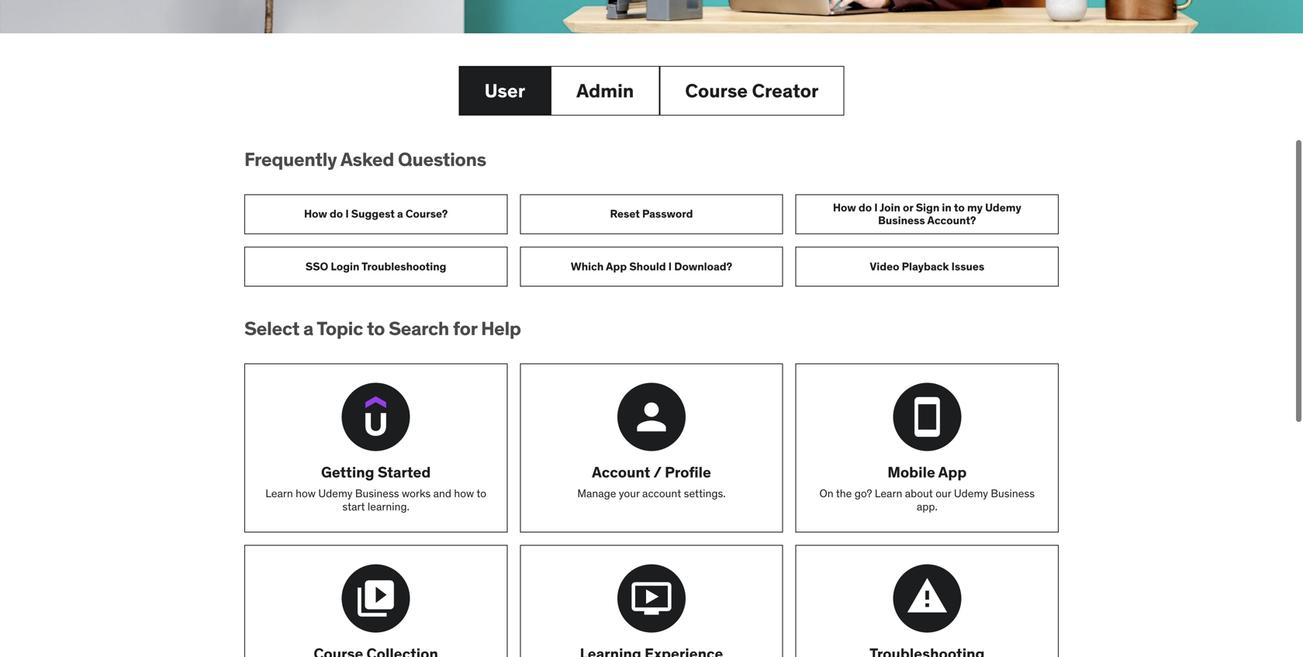 Task type: locate. For each thing, give the bounding box(es) containing it.
a left topic
[[303, 317, 313, 340]]

select
[[244, 317, 300, 340]]

about
[[905, 487, 933, 501]]

a left course? at the top left of page
[[397, 207, 403, 221]]

app up our
[[939, 463, 967, 481]]

0 horizontal spatial business
[[355, 487, 399, 501]]

1 horizontal spatial learn
[[875, 487, 903, 501]]

how do i join or sign in to my udemy business account? link
[[796, 194, 1059, 234]]

learn left start
[[266, 487, 293, 501]]

how
[[296, 487, 316, 501], [454, 487, 474, 501]]

do left suggest
[[330, 207, 343, 221]]

how up sso
[[304, 207, 327, 221]]

i inside how do i join or sign in to my udemy business account?
[[875, 200, 878, 214]]

go?
[[855, 487, 872, 501]]

manage
[[578, 487, 616, 501]]

course?
[[406, 207, 448, 221]]

app
[[606, 259, 627, 273], [939, 463, 967, 481]]

questions
[[398, 148, 486, 171]]

how right and
[[454, 487, 474, 501]]

troubleshooting  logo image
[[893, 565, 962, 633]]

0 horizontal spatial how
[[304, 207, 327, 221]]

which app should i download? link
[[520, 247, 783, 287]]

1 vertical spatial a
[[303, 317, 313, 340]]

search
[[389, 317, 449, 340]]

for
[[453, 317, 477, 340]]

should
[[629, 259, 666, 273]]

how left join
[[833, 200, 856, 214]]

course
[[685, 79, 748, 102]]

account?
[[928, 213, 976, 227]]

suggest
[[351, 207, 395, 221]]

course collection logo image
[[342, 565, 410, 633]]

i
[[875, 200, 878, 214], [346, 207, 349, 221], [669, 259, 672, 273]]

1 horizontal spatial do
[[859, 200, 872, 214]]

how do i suggest a course?
[[304, 207, 448, 221]]

profile
[[665, 463, 711, 481]]

your
[[619, 487, 640, 501]]

to right and
[[477, 487, 487, 501]]

troubleshooting
[[362, 259, 447, 273]]

how for how do i suggest a course?
[[304, 207, 327, 221]]

2 horizontal spatial business
[[991, 487, 1035, 501]]

account
[[642, 487, 681, 501]]

business inside mobile app on the go? learn about our udemy business app.
[[991, 487, 1035, 501]]

reset
[[610, 207, 640, 221]]

mobile
[[888, 463, 936, 481]]

1 horizontal spatial business
[[878, 213, 925, 227]]

account
[[592, 463, 651, 481]]

how left start
[[296, 487, 316, 501]]

business inside getting started learn how udemy business works and how to start learning.
[[355, 487, 399, 501]]

how do i suggest a course? link
[[244, 194, 508, 234]]

app for mobile
[[939, 463, 967, 481]]

0 horizontal spatial app
[[606, 259, 627, 273]]

business inside how do i join or sign in to my udemy business account?
[[878, 213, 925, 227]]

1 horizontal spatial app
[[939, 463, 967, 481]]

do
[[859, 200, 872, 214], [330, 207, 343, 221]]

or
[[903, 200, 914, 214]]

how inside how do i join or sign in to my udemy business account?
[[833, 200, 856, 214]]

1 horizontal spatial to
[[477, 487, 487, 501]]

udemy down the getting
[[318, 487, 353, 501]]

course creator
[[685, 79, 819, 102]]

course taking logo image
[[618, 565, 686, 633]]

our
[[936, 487, 952, 501]]

learn
[[266, 487, 293, 501], [875, 487, 903, 501]]

2 vertical spatial to
[[477, 487, 487, 501]]

i right should
[[669, 259, 672, 273]]

0 horizontal spatial do
[[330, 207, 343, 221]]

to right topic
[[367, 317, 385, 340]]

the
[[836, 487, 852, 501]]

0 vertical spatial to
[[954, 200, 965, 214]]

business
[[878, 213, 925, 227], [355, 487, 399, 501], [991, 487, 1035, 501]]

app right which
[[606, 259, 627, 273]]

i left suggest
[[346, 207, 349, 221]]

learn right go?
[[875, 487, 903, 501]]

topic
[[317, 317, 363, 340]]

i left join
[[875, 200, 878, 214]]

to
[[954, 200, 965, 214], [367, 317, 385, 340], [477, 487, 487, 501]]

1 horizontal spatial how
[[454, 487, 474, 501]]

0 horizontal spatial i
[[346, 207, 349, 221]]

do for suggest
[[330, 207, 343, 221]]

1 horizontal spatial how
[[833, 200, 856, 214]]

how do i join or sign in to my udemy business account?
[[833, 200, 1022, 227]]

admin link
[[551, 66, 660, 115]]

user link
[[459, 66, 551, 115]]

reset password link
[[520, 194, 783, 234]]

to right the in
[[954, 200, 965, 214]]

which app should i download?
[[571, 259, 733, 273]]

video
[[870, 259, 900, 273]]

1 horizontal spatial a
[[397, 207, 403, 221]]

admin
[[577, 79, 634, 102]]

udemy
[[985, 200, 1022, 214], [318, 487, 353, 501], [954, 487, 988, 501]]

1 learn from the left
[[266, 487, 293, 501]]

udemy right my
[[985, 200, 1022, 214]]

udemy logo image
[[342, 383, 410, 451]]

mobile logo image
[[893, 383, 962, 451]]

/
[[654, 463, 662, 481]]

homepage banner image
[[0, 0, 1303, 33]]

do left join
[[859, 200, 872, 214]]

mobile app on the go? learn about our udemy business app.
[[820, 463, 1035, 514]]

login
[[331, 259, 360, 273]]

in
[[942, 200, 952, 214]]

2 horizontal spatial i
[[875, 200, 878, 214]]

udemy right our
[[954, 487, 988, 501]]

select a topic to search for help
[[244, 317, 521, 340]]

sso login troubleshooting link
[[244, 247, 508, 287]]

app inside mobile app on the go? learn about our udemy business app.
[[939, 463, 967, 481]]

settings.
[[684, 487, 726, 501]]

app.
[[917, 500, 938, 514]]

0 horizontal spatial how
[[296, 487, 316, 501]]

do inside how do i join or sign in to my udemy business account?
[[859, 200, 872, 214]]

2 horizontal spatial to
[[954, 200, 965, 214]]

0 horizontal spatial to
[[367, 317, 385, 340]]

how
[[833, 200, 856, 214], [304, 207, 327, 221]]

0 vertical spatial app
[[606, 259, 627, 273]]

learn inside mobile app on the go? learn about our udemy business app.
[[875, 487, 903, 501]]

1 vertical spatial to
[[367, 317, 385, 340]]

a
[[397, 207, 403, 221], [303, 317, 313, 340]]

i for suggest
[[346, 207, 349, 221]]

sign
[[916, 200, 940, 214]]

1 vertical spatial app
[[939, 463, 967, 481]]

0 horizontal spatial learn
[[266, 487, 293, 501]]

password
[[642, 207, 693, 221]]

0 vertical spatial a
[[397, 207, 403, 221]]

2 learn from the left
[[875, 487, 903, 501]]

udemy inside mobile app on the go? learn about our udemy business app.
[[954, 487, 988, 501]]

creator
[[752, 79, 819, 102]]



Task type: describe. For each thing, give the bounding box(es) containing it.
to inside getting started learn how udemy business works and how to start learning.
[[477, 487, 487, 501]]

getting started learn how udemy business works and how to start learning.
[[266, 463, 487, 514]]

user
[[485, 79, 525, 102]]

to inside how do i join or sign in to my udemy business account?
[[954, 200, 965, 214]]

learning.
[[368, 500, 410, 514]]

app for which
[[606, 259, 627, 273]]

account / profile manage your account settings.
[[578, 463, 726, 501]]

learn inside getting started learn how udemy business works and how to start learning.
[[266, 487, 293, 501]]

video playback issues
[[870, 259, 985, 273]]

do for join
[[859, 200, 872, 214]]

video playback issues link
[[796, 247, 1059, 287]]

2 how from the left
[[454, 487, 474, 501]]

help
[[481, 317, 521, 340]]

sso login troubleshooting
[[306, 259, 447, 273]]

frequently asked questions
[[244, 148, 486, 171]]

udemy inside getting started learn how udemy business works and how to start learning.
[[318, 487, 353, 501]]

works
[[402, 487, 431, 501]]

which
[[571, 259, 604, 273]]

asked
[[340, 148, 394, 171]]

person logo image
[[618, 383, 686, 451]]

on
[[820, 487, 834, 501]]

and
[[433, 487, 452, 501]]

course creator link
[[660, 66, 844, 115]]

frequently
[[244, 148, 337, 171]]

getting
[[321, 463, 374, 481]]

start
[[342, 500, 365, 514]]

0 horizontal spatial a
[[303, 317, 313, 340]]

reset password
[[610, 207, 693, 221]]

udemy inside how do i join or sign in to my udemy business account?
[[985, 200, 1022, 214]]

issues
[[952, 259, 985, 273]]

playback
[[902, 259, 949, 273]]

how for how do i join or sign in to my udemy business account?
[[833, 200, 856, 214]]

i for join
[[875, 200, 878, 214]]

started
[[378, 463, 431, 481]]

download?
[[674, 259, 733, 273]]

1 how from the left
[[296, 487, 316, 501]]

1 horizontal spatial i
[[669, 259, 672, 273]]

sso
[[306, 259, 328, 273]]

join
[[880, 200, 901, 214]]

my
[[967, 200, 983, 214]]



Task type: vqa. For each thing, say whether or not it's contained in the screenshot.
"Account / Profile Manage your account settings."
yes



